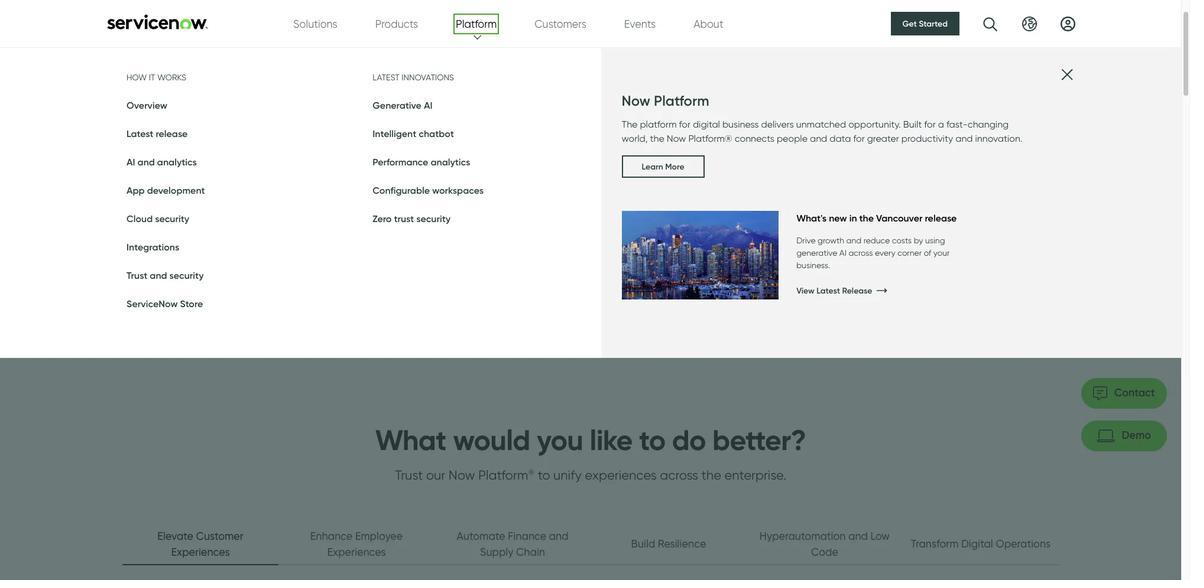 Task type: vqa. For each thing, say whether or not it's contained in the screenshot.
Connect the ordering lifecycle from order capture to fulfillment. Drive efficiencies and create effortless experiences for your customers.
no



Task type: describe. For each thing, give the bounding box(es) containing it.
intelligent chatbot
[[373, 128, 454, 140]]

performance
[[373, 156, 428, 168]]

about
[[694, 17, 724, 30]]

platform
[[640, 119, 677, 130]]

a
[[938, 119, 944, 130]]

and down unmatched
[[810, 133, 828, 144]]

latest release link
[[127, 128, 188, 140]]

how it works
[[127, 73, 186, 82]]

people
[[777, 133, 808, 144]]

reduce
[[864, 236, 890, 245]]

2 horizontal spatial for
[[925, 119, 936, 130]]

connects
[[735, 133, 775, 144]]

intelligent
[[373, 128, 417, 140]]

view latest release link
[[797, 279, 1005, 303]]

get started link
[[891, 12, 960, 35]]

trust
[[127, 270, 147, 282]]

trust and security link
[[127, 270, 204, 282]]

costs
[[892, 236, 912, 245]]

get started
[[903, 18, 948, 29]]

about button
[[694, 16, 724, 32]]

solutions
[[293, 17, 338, 30]]

productivity
[[902, 133, 954, 144]]

zero
[[373, 213, 392, 225]]

changing
[[968, 119, 1009, 130]]

more
[[666, 161, 685, 172]]

vancouver
[[877, 212, 923, 224]]

integrations link
[[127, 241, 179, 253]]

the platform for digital business delivers unmatched opportunity. built for a fast-changing world, the now platform® connects people and data for greater productivity and innovation.
[[622, 119, 1023, 144]]

in
[[850, 212, 857, 224]]

trust and security
[[127, 270, 204, 282]]

world,
[[622, 133, 648, 144]]

latest for latest innovations
[[373, 73, 400, 82]]

ai inside the drive growth and reduce costs by using generative ai across every corner of your business.
[[840, 248, 847, 258]]

security for trust and security
[[170, 270, 204, 282]]

greater
[[867, 133, 899, 144]]

app
[[127, 185, 145, 196]]

drive
[[797, 236, 816, 245]]

1 horizontal spatial platform
[[654, 92, 709, 109]]

customers button
[[535, 16, 587, 32]]

chatbot
[[419, 128, 454, 140]]

growth
[[818, 236, 845, 245]]

generative
[[373, 99, 422, 111]]

view
[[797, 286, 815, 296]]

2 analytics from the left
[[431, 156, 470, 168]]

cloud security link
[[127, 213, 189, 225]]

configurable workspaces
[[373, 185, 484, 196]]

and down fast-
[[956, 133, 973, 144]]

app development
[[127, 185, 205, 196]]

cloud security
[[127, 213, 189, 225]]

how
[[127, 73, 147, 82]]

data
[[830, 133, 851, 144]]

generative ai
[[373, 99, 433, 111]]

business.
[[797, 261, 830, 270]]

products button
[[375, 16, 418, 32]]

innovation.
[[976, 133, 1023, 144]]

your
[[934, 248, 950, 258]]

0 vertical spatial ai
[[424, 99, 433, 111]]

of
[[924, 248, 932, 258]]

customers
[[535, 17, 587, 30]]

learn
[[642, 161, 663, 172]]

2 vertical spatial latest
[[817, 286, 840, 296]]

latest release
[[127, 128, 188, 140]]

fast-
[[947, 119, 968, 130]]

get
[[903, 18, 917, 29]]

zero trust security
[[373, 213, 451, 225]]

what's new in the vancouver release
[[797, 212, 957, 224]]

overview
[[127, 99, 167, 111]]

it
[[149, 73, 155, 82]]

and right trust
[[150, 270, 167, 282]]

0 horizontal spatial now
[[622, 92, 651, 109]]

by
[[914, 236, 923, 245]]

what's
[[797, 212, 827, 224]]



Task type: locate. For each thing, give the bounding box(es) containing it.
intelligent chatbot link
[[373, 128, 454, 140]]

platform button
[[456, 16, 497, 32]]

release up using at the top right of page
[[925, 212, 957, 224]]

0 horizontal spatial latest
[[127, 128, 153, 140]]

security for zero trust security
[[416, 213, 451, 225]]

1 horizontal spatial latest
[[373, 73, 400, 82]]

now down platform
[[667, 133, 686, 144]]

configurable
[[373, 185, 430, 196]]

analytics up workspaces
[[431, 156, 470, 168]]

using
[[926, 236, 945, 245]]

release
[[156, 128, 188, 140], [925, 212, 957, 224]]

solutions button
[[293, 16, 338, 32]]

0 vertical spatial the
[[650, 133, 665, 144]]

2 horizontal spatial ai
[[840, 248, 847, 258]]

latest down overview
[[127, 128, 153, 140]]

1 vertical spatial platform
[[654, 92, 709, 109]]

unmatched
[[796, 119, 846, 130]]

platform
[[456, 17, 497, 30], [654, 92, 709, 109]]

new
[[829, 212, 847, 224]]

1 horizontal spatial now
[[667, 133, 686, 144]]

development
[[147, 185, 205, 196]]

latest right view
[[817, 286, 840, 296]]

delivers
[[761, 119, 794, 130]]

0 horizontal spatial the
[[650, 133, 665, 144]]

trust
[[394, 213, 414, 225]]

the
[[622, 119, 638, 130]]

business
[[723, 119, 759, 130]]

ai up app
[[127, 156, 135, 168]]

analytics up development
[[157, 156, 197, 168]]

1 horizontal spatial the
[[860, 212, 874, 224]]

release up ai and analytics link
[[156, 128, 188, 140]]

generative
[[797, 248, 838, 258]]

across
[[849, 248, 873, 258]]

now
[[622, 92, 651, 109], [667, 133, 686, 144]]

built
[[904, 119, 922, 130]]

learn more
[[642, 161, 685, 172]]

the down platform
[[650, 133, 665, 144]]

opportunity.
[[849, 119, 901, 130]]

security
[[155, 213, 189, 225], [416, 213, 451, 225], [170, 270, 204, 282]]

generative ai link
[[373, 99, 433, 111]]

drive growth and reduce costs by using generative ai across every corner of your business.
[[797, 236, 950, 270]]

servicenow store
[[127, 298, 203, 310]]

1 analytics from the left
[[157, 156, 197, 168]]

for
[[679, 119, 691, 130], [925, 119, 936, 130], [854, 133, 865, 144]]

latest
[[373, 73, 400, 82], [127, 128, 153, 140], [817, 286, 840, 296]]

ai and analytics
[[127, 156, 197, 168]]

ai and analytics link
[[127, 156, 197, 168]]

0 horizontal spatial ai
[[127, 156, 135, 168]]

1 vertical spatial release
[[925, 212, 957, 224]]

ai down the innovations
[[424, 99, 433, 111]]

view latest release
[[797, 286, 873, 296]]

overview link
[[127, 99, 167, 111]]

ai down growth
[[840, 248, 847, 258]]

0 horizontal spatial for
[[679, 119, 691, 130]]

now inside the platform for digital business delivers unmatched opportunity. built for a fast-changing world, the now platform® connects people and data for greater productivity and innovation.
[[667, 133, 686, 144]]

1 vertical spatial now
[[667, 133, 686, 144]]

0 horizontal spatial release
[[156, 128, 188, 140]]

started
[[919, 18, 948, 29]]

0 vertical spatial release
[[156, 128, 188, 140]]

products
[[375, 17, 418, 30]]

analytics
[[157, 156, 197, 168], [431, 156, 470, 168]]

for right data
[[854, 133, 865, 144]]

for left 'digital'
[[679, 119, 691, 130]]

digital
[[693, 119, 720, 130]]

0 horizontal spatial platform
[[456, 17, 497, 30]]

innovations
[[402, 73, 454, 82]]

1 horizontal spatial release
[[925, 212, 957, 224]]

for left 'a'
[[925, 119, 936, 130]]

and up app
[[138, 156, 155, 168]]

1 horizontal spatial analytics
[[431, 156, 470, 168]]

1 horizontal spatial for
[[854, 133, 865, 144]]

every
[[875, 248, 896, 258]]

zero trust security link
[[373, 213, 451, 225]]

performance analytics
[[373, 156, 470, 168]]

servicenow image
[[106, 14, 209, 29]]

servicenow store link
[[127, 298, 203, 310]]

learn more link
[[622, 156, 705, 178]]

events
[[624, 17, 656, 30]]

the inside the platform for digital business delivers unmatched opportunity. built for a fast-changing world, the now platform® connects people and data for greater productivity and innovation.
[[650, 133, 665, 144]]

0 vertical spatial platform
[[456, 17, 497, 30]]

the
[[650, 133, 665, 144], [860, 212, 874, 224]]

and
[[810, 133, 828, 144], [956, 133, 973, 144], [138, 156, 155, 168], [847, 236, 862, 245], [150, 270, 167, 282]]

0 vertical spatial now
[[622, 92, 651, 109]]

ai
[[424, 99, 433, 111], [127, 156, 135, 168], [840, 248, 847, 258]]

platform®
[[689, 133, 733, 144]]

corner
[[898, 248, 922, 258]]

latest for latest release
[[127, 128, 153, 140]]

2 horizontal spatial latest
[[817, 286, 840, 296]]

1 vertical spatial ai
[[127, 156, 135, 168]]

now platform
[[622, 92, 709, 109]]

security up store
[[170, 270, 204, 282]]

cloud
[[127, 213, 153, 225]]

works
[[157, 73, 186, 82]]

and up across
[[847, 236, 862, 245]]

integrations
[[127, 241, 179, 253]]

performance analytics link
[[373, 156, 470, 168]]

now up the
[[622, 92, 651, 109]]

workspaces
[[432, 185, 484, 196]]

events button
[[624, 16, 656, 32]]

configurable workspaces link
[[373, 185, 484, 196]]

servicenow
[[127, 298, 178, 310]]

latest innovations
[[373, 73, 454, 82]]

1 vertical spatial the
[[860, 212, 874, 224]]

app development link
[[127, 185, 205, 196]]

and inside the drive growth and reduce costs by using generative ai across every corner of your business.
[[847, 236, 862, 245]]

security down configurable workspaces
[[416, 213, 451, 225]]

the right in at the right top of page
[[860, 212, 874, 224]]

release
[[842, 286, 873, 296]]

2 vertical spatial ai
[[840, 248, 847, 258]]

1 vertical spatial latest
[[127, 128, 153, 140]]

store
[[180, 298, 203, 310]]

0 horizontal spatial analytics
[[157, 156, 197, 168]]

security down development
[[155, 213, 189, 225]]

1 horizontal spatial ai
[[424, 99, 433, 111]]

0 vertical spatial latest
[[373, 73, 400, 82]]

latest up generative
[[373, 73, 400, 82]]



